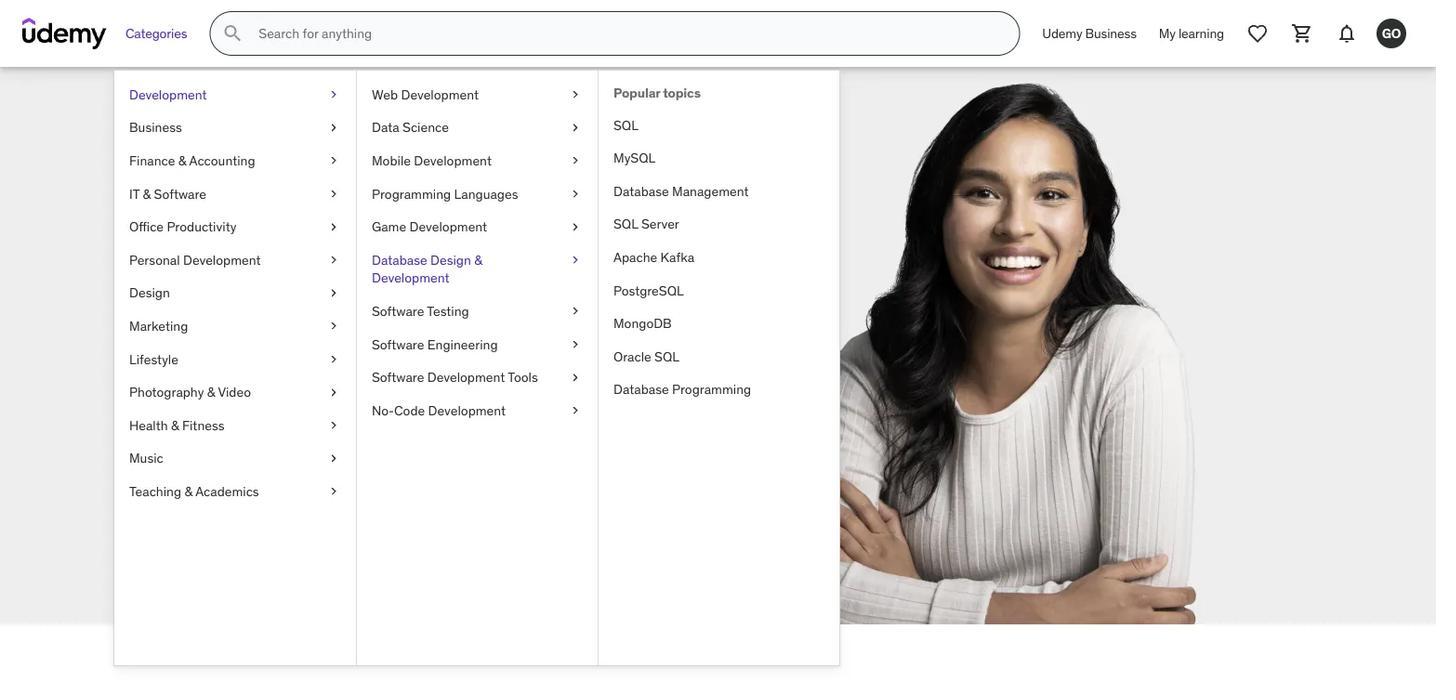 Task type: describe. For each thing, give the bounding box(es) containing it.
teaching & academics link
[[114, 475, 356, 508]]

design inside the database design & development
[[430, 251, 471, 268]]

finance & accounting link
[[114, 144, 356, 177]]

development down software development tools "link"
[[428, 402, 506, 419]]

web development
[[372, 86, 479, 103]]

development up programming languages
[[414, 152, 492, 169]]

marketing link
[[114, 310, 356, 343]]

development down office productivity 'link'
[[183, 251, 261, 268]]

xsmall image for teaching & academics
[[326, 483, 341, 501]]

get started
[[265, 423, 342, 442]]

go
[[1382, 25, 1401, 41]]

office
[[129, 218, 164, 235]]

development up the science
[[401, 86, 479, 103]]

learning
[[1179, 25, 1224, 42]]

engineering
[[427, 336, 498, 353]]

started
[[292, 423, 342, 442]]

mysql
[[614, 150, 656, 166]]

software for software development tools
[[372, 369, 424, 386]]

xsmall image for music
[[326, 449, 341, 468]]

mysql link
[[599, 142, 839, 175]]

my learning link
[[1148, 11, 1235, 56]]

xsmall image for health & fitness
[[326, 416, 341, 435]]

game development link
[[357, 210, 598, 244]]

lives
[[155, 372, 190, 394]]

xsmall image for software engineering
[[568, 335, 583, 354]]

no-code development
[[372, 402, 506, 419]]

database design & development link
[[357, 244, 598, 295]]

xsmall image for lifestyle
[[326, 350, 341, 368]]

it & software
[[129, 185, 206, 202]]

data science
[[372, 119, 449, 136]]

database programming
[[614, 381, 751, 398]]

programming languages
[[372, 185, 518, 202]]

software engineering link
[[357, 328, 598, 361]]

xsmall image for programming languages
[[568, 185, 583, 203]]

oracle
[[614, 348, 651, 365]]

music link
[[114, 442, 356, 475]]

lifestyle
[[129, 351, 178, 367]]

mobile
[[372, 152, 411, 169]]

get started link
[[155, 411, 452, 455]]

database programming link
[[599, 373, 839, 406]]

software development tools
[[372, 369, 538, 386]]

database design & development
[[372, 251, 482, 286]]

programming languages link
[[357, 177, 598, 210]]

Search for anything text field
[[255, 18, 997, 49]]

popular
[[614, 85, 660, 101]]

academics
[[195, 483, 259, 500]]

xsmall image for mobile development
[[568, 152, 583, 170]]

fitness
[[182, 417, 225, 434]]

accounting
[[189, 152, 255, 169]]

science
[[403, 119, 449, 136]]

database management
[[614, 183, 749, 199]]

mongodb
[[614, 315, 672, 332]]

business link
[[114, 111, 356, 144]]

testing
[[427, 303, 469, 319]]

xsmall image for software development tools
[[568, 368, 583, 387]]

xsmall image for game development
[[568, 218, 583, 236]]

—
[[194, 372, 210, 394]]

health
[[129, 417, 168, 434]]

sql link
[[599, 109, 839, 142]]

server
[[641, 216, 679, 232]]

xsmall image for software testing
[[568, 302, 583, 320]]

music
[[129, 450, 163, 467]]

data
[[372, 119, 399, 136]]

finance
[[129, 152, 175, 169]]

personal development link
[[114, 244, 356, 277]]

languages
[[454, 185, 518, 202]]

teach
[[291, 233, 412, 291]]

software testing
[[372, 303, 469, 319]]

web development link
[[357, 78, 598, 111]]

sql server
[[614, 216, 679, 232]]

xsmall image for development
[[326, 86, 341, 104]]

data science link
[[357, 111, 598, 144]]

software up office productivity
[[154, 185, 206, 202]]

my learning
[[1159, 25, 1224, 42]]

an
[[225, 347, 244, 370]]

health & fitness
[[129, 417, 225, 434]]

teaching & academics
[[129, 483, 259, 500]]



Task type: locate. For each thing, give the bounding box(es) containing it.
instructor
[[248, 347, 324, 370]]

& right health
[[171, 417, 179, 434]]

software
[[154, 185, 206, 202], [372, 303, 424, 319], [372, 336, 424, 353], [372, 369, 424, 386]]

oracle sql link
[[599, 340, 839, 373]]

xsmall image for office productivity
[[326, 218, 341, 236]]

wishlist image
[[1247, 22, 1269, 45]]

database up sql server
[[614, 183, 669, 199]]

& left video on the bottom of the page
[[207, 384, 215, 401]]

xsmall image inside health & fitness link
[[326, 416, 341, 435]]

0 vertical spatial business
[[1085, 25, 1137, 42]]

sql server link
[[599, 208, 839, 241]]

0 horizontal spatial business
[[129, 119, 182, 136]]

udemy
[[1042, 25, 1082, 42]]

database design & development element
[[598, 71, 839, 666]]

programming up "game development"
[[372, 185, 451, 202]]

0 vertical spatial programming
[[372, 185, 451, 202]]

programming inside database design & development element
[[672, 381, 751, 398]]

mobile development link
[[357, 144, 598, 177]]

your
[[290, 372, 324, 394]]

1 vertical spatial sql
[[614, 216, 638, 232]]

development down engineering
[[427, 369, 505, 386]]

development inside "link"
[[427, 369, 505, 386]]

xsmall image inside "database design & development" link
[[568, 251, 583, 269]]

management
[[672, 183, 749, 199]]

xsmall image inside software development tools "link"
[[568, 368, 583, 387]]

office productivity link
[[114, 210, 356, 244]]

sql for sql server
[[614, 216, 638, 232]]

categories button
[[114, 11, 198, 56]]

software development tools link
[[357, 361, 598, 394]]

xsmall image inside teaching & academics link
[[326, 483, 341, 501]]

design down "personal"
[[129, 285, 170, 301]]

0 horizontal spatial design
[[129, 285, 170, 301]]

& for video
[[207, 384, 215, 401]]

xsmall image inside office productivity 'link'
[[326, 218, 341, 236]]

& inside photography & video link
[[207, 384, 215, 401]]

design link
[[114, 277, 356, 310]]

it & software link
[[114, 177, 356, 210]]

xsmall image inside mobile development link
[[568, 152, 583, 170]]

database inside the database design & development
[[372, 251, 427, 268]]

it
[[129, 185, 140, 202]]

1 vertical spatial design
[[129, 285, 170, 301]]

video
[[218, 384, 251, 401]]

1 horizontal spatial programming
[[672, 381, 751, 398]]

xsmall image for it & software
[[326, 185, 341, 203]]

database management link
[[599, 175, 839, 208]]

design down "game development"
[[430, 251, 471, 268]]

xsmall image inside design link
[[326, 284, 341, 302]]

xsmall image for photography & video
[[326, 383, 341, 402]]

change
[[362, 347, 420, 370]]

1 horizontal spatial design
[[430, 251, 471, 268]]

sql
[[614, 116, 639, 133], [614, 216, 638, 232], [655, 348, 680, 365]]

xsmall image for personal development
[[326, 251, 341, 269]]

database for database management
[[614, 183, 669, 199]]

udemy business link
[[1031, 11, 1148, 56]]

software for software engineering
[[372, 336, 424, 353]]

& for software
[[143, 185, 151, 202]]

xsmall image inside development link
[[326, 86, 341, 104]]

xsmall image inside software engineering link
[[568, 335, 583, 354]]

& inside it & software link
[[143, 185, 151, 202]]

xsmall image inside it & software link
[[326, 185, 341, 203]]

photography & video
[[129, 384, 251, 401]]

sql inside "link"
[[614, 116, 639, 133]]

0 horizontal spatial programming
[[372, 185, 451, 202]]

xsmall image for design
[[326, 284, 341, 302]]

categories
[[125, 25, 187, 42]]

sql down popular
[[614, 116, 639, 133]]

& for accounting
[[178, 152, 186, 169]]

development down programming languages
[[410, 218, 487, 235]]

productivity
[[167, 218, 236, 235]]

udemy business
[[1042, 25, 1137, 42]]

xsmall image for finance & accounting
[[326, 152, 341, 170]]

go link
[[1369, 11, 1414, 56]]

xsmall image inside "programming languages" link
[[568, 185, 583, 203]]

xsmall image
[[568, 86, 583, 104], [326, 152, 341, 170], [326, 185, 341, 203], [568, 185, 583, 203], [568, 218, 583, 236], [568, 251, 583, 269], [326, 284, 341, 302], [568, 368, 583, 387], [326, 383, 341, 402], [326, 416, 341, 435], [326, 449, 341, 468], [326, 483, 341, 501]]

finance & accounting
[[129, 152, 255, 169]]

xsmall image inside the game development link
[[568, 218, 583, 236]]

get
[[265, 423, 289, 442]]

us
[[262, 284, 312, 342]]

2 vertical spatial sql
[[655, 348, 680, 365]]

xsmall image inside "finance & accounting" link
[[326, 152, 341, 170]]

development down 'categories' dropdown button at the left of page
[[129, 86, 207, 103]]

personal
[[129, 251, 180, 268]]

xsmall image for marketing
[[326, 317, 341, 335]]

photography
[[129, 384, 204, 401]]

apache
[[614, 249, 657, 266]]

business up finance
[[129, 119, 182, 136]]

sql up apache
[[614, 216, 638, 232]]

& for academics
[[185, 483, 193, 500]]

web
[[372, 86, 398, 103]]

postgresql
[[614, 282, 684, 299]]

xsmall image inside photography & video link
[[326, 383, 341, 402]]

programming down oracle sql link
[[672, 381, 751, 398]]

& inside health & fitness link
[[171, 417, 179, 434]]

software engineering
[[372, 336, 498, 353]]

design
[[430, 251, 471, 268], [129, 285, 170, 301]]

database down game
[[372, 251, 427, 268]]

apache kafka link
[[599, 241, 839, 274]]

lifestyle link
[[114, 343, 356, 376]]

xsmall image inside marketing link
[[326, 317, 341, 335]]

xsmall image inside lifestyle link
[[326, 350, 341, 368]]

come teach with us become an instructor and change lives — including your own
[[155, 233, 420, 394]]

shopping cart with 0 items image
[[1291, 22, 1313, 45]]

sql right oracle on the left bottom of the page
[[655, 348, 680, 365]]

1 vertical spatial database
[[372, 251, 427, 268]]

own
[[328, 372, 361, 394]]

database
[[614, 183, 669, 199], [372, 251, 427, 268], [614, 381, 669, 398]]

business right udemy
[[1085, 25, 1137, 42]]

popular topics
[[614, 85, 701, 101]]

database for database programming
[[614, 381, 669, 398]]

0 vertical spatial design
[[430, 251, 471, 268]]

software up change
[[372, 303, 424, 319]]

0 vertical spatial sql
[[614, 116, 639, 133]]

xsmall image inside the data science link
[[568, 119, 583, 137]]

and
[[328, 347, 358, 370]]

xsmall image for business
[[326, 119, 341, 137]]

programming
[[372, 185, 451, 202], [672, 381, 751, 398]]

&
[[178, 152, 186, 169], [143, 185, 151, 202], [474, 251, 482, 268], [207, 384, 215, 401], [171, 417, 179, 434], [185, 483, 193, 500]]

development inside the database design & development
[[372, 270, 450, 286]]

development
[[129, 86, 207, 103], [401, 86, 479, 103], [414, 152, 492, 169], [410, 218, 487, 235], [183, 251, 261, 268], [372, 270, 450, 286], [427, 369, 505, 386], [428, 402, 506, 419]]

game
[[372, 218, 406, 235]]

& inside "finance & accounting" link
[[178, 152, 186, 169]]

game development
[[372, 218, 487, 235]]

code
[[394, 402, 425, 419]]

office productivity
[[129, 218, 236, 235]]

software down software testing at the left
[[372, 336, 424, 353]]

apache kafka
[[614, 249, 694, 266]]

& inside teaching & academics link
[[185, 483, 193, 500]]

xsmall image for data science
[[568, 119, 583, 137]]

sql for sql
[[614, 116, 639, 133]]

xsmall image inside software testing link
[[568, 302, 583, 320]]

submit search image
[[222, 22, 244, 45]]

marketing
[[129, 318, 188, 334]]

no-
[[372, 402, 394, 419]]

software inside "link"
[[372, 369, 424, 386]]

xsmall image for no-code development
[[568, 402, 583, 420]]

0 vertical spatial database
[[614, 183, 669, 199]]

development link
[[114, 78, 356, 111]]

no-code development link
[[357, 394, 598, 427]]

xsmall image for web development
[[568, 86, 583, 104]]

postgresql link
[[599, 274, 839, 307]]

xsmall image inside no-code development link
[[568, 402, 583, 420]]

database down oracle sql
[[614, 381, 669, 398]]

photography & video link
[[114, 376, 356, 409]]

become
[[155, 347, 220, 370]]

& inside the database design & development
[[474, 251, 482, 268]]

xsmall image for database design & development
[[568, 251, 583, 269]]

notifications image
[[1336, 22, 1358, 45]]

xsmall image
[[326, 86, 341, 104], [326, 119, 341, 137], [568, 119, 583, 137], [568, 152, 583, 170], [326, 218, 341, 236], [326, 251, 341, 269], [568, 302, 583, 320], [326, 317, 341, 335], [568, 335, 583, 354], [326, 350, 341, 368], [568, 402, 583, 420]]

my
[[1159, 25, 1176, 42]]

2 vertical spatial database
[[614, 381, 669, 398]]

database for database design & development
[[372, 251, 427, 268]]

development up software testing at the left
[[372, 270, 450, 286]]

1 horizontal spatial business
[[1085, 25, 1137, 42]]

udemy image
[[22, 18, 107, 49]]

xsmall image inside business link
[[326, 119, 341, 137]]

mobile development
[[372, 152, 492, 169]]

xsmall image inside music link
[[326, 449, 341, 468]]

tools
[[508, 369, 538, 386]]

mongodb link
[[599, 307, 839, 340]]

software up code
[[372, 369, 424, 386]]

xsmall image inside personal development link
[[326, 251, 341, 269]]

1 vertical spatial programming
[[672, 381, 751, 398]]

1 vertical spatial business
[[129, 119, 182, 136]]

& down the game development link
[[474, 251, 482, 268]]

software for software testing
[[372, 303, 424, 319]]

software testing link
[[357, 295, 598, 328]]

kafka
[[661, 249, 694, 266]]

including
[[214, 372, 286, 394]]

xsmall image inside web development link
[[568, 86, 583, 104]]

& right teaching
[[185, 483, 193, 500]]

& right finance
[[178, 152, 186, 169]]

& right it
[[143, 185, 151, 202]]

& for fitness
[[171, 417, 179, 434]]



Task type: vqa. For each thing, say whether or not it's contained in the screenshot.
WITH
yes



